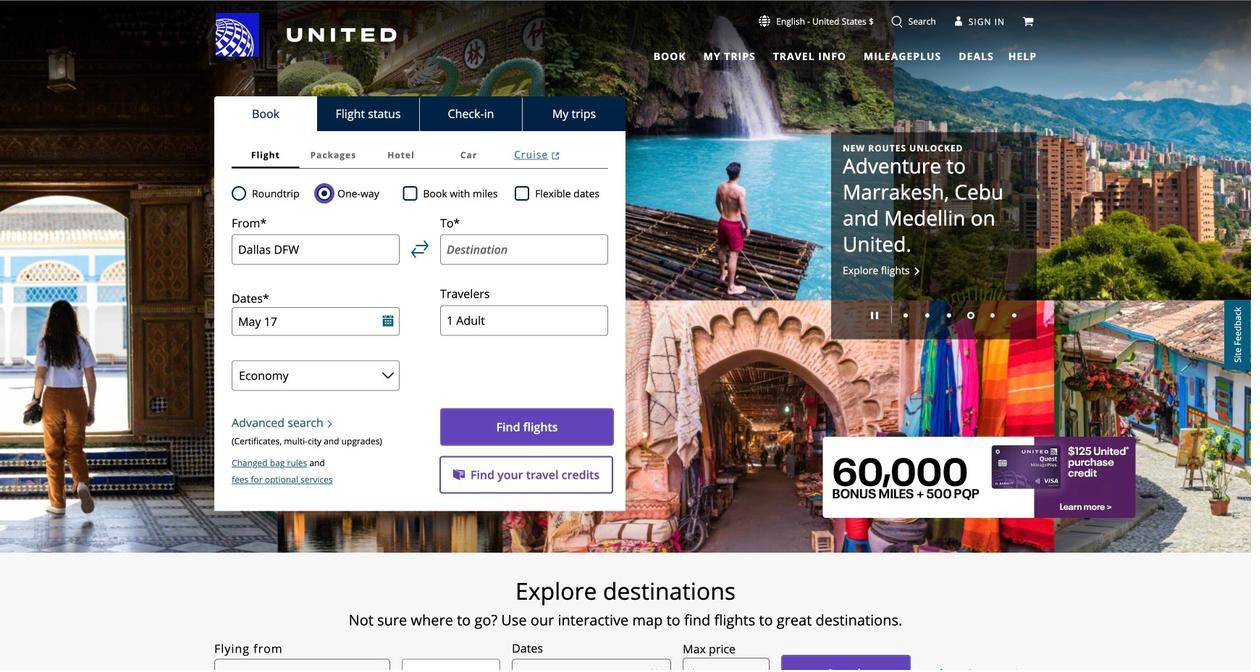 Task type: vqa. For each thing, say whether or not it's contained in the screenshot.
Depart text field
yes



Task type: locate. For each thing, give the bounding box(es) containing it.
slide 5 of 6 image
[[991, 313, 995, 318]]

explore destinations element
[[131, 577, 1121, 606]]

please enter the max price in the input text or tab to access the slider to set the max price. element
[[683, 640, 736, 658]]

reverse origin and destination image
[[411, 240, 429, 258]]

slide 3 of 6 image
[[947, 313, 952, 318]]

Destination text field
[[440, 234, 608, 265]]

not sure where to go? use our interactive map to find flights to great destinations. element
[[131, 611, 1121, 629]]

pause image
[[871, 312, 879, 319]]

main content
[[0, 1, 1252, 670]]

None text field
[[683, 658, 770, 670]]

2 vertical spatial tab list
[[232, 141, 608, 169]]

carousel buttons element
[[843, 301, 1026, 328]]

1 vertical spatial tab list
[[214, 96, 626, 131]]

slide 6 of 6 image
[[1013, 313, 1017, 318]]

navigation
[[0, 12, 1252, 65]]

flying from element
[[214, 640, 283, 657]]

slide 4 of 6 image
[[968, 312, 975, 319]]

tab list
[[645, 43, 997, 65], [214, 96, 626, 131], [232, 141, 608, 169]]

one way flight search element
[[332, 185, 379, 202]]



Task type: describe. For each thing, give the bounding box(es) containing it.
Origin text field
[[232, 234, 400, 265]]

view cart, click to view list of recently searched saved trips. image
[[1023, 16, 1034, 27]]

book with miles element
[[403, 185, 515, 202]]

currently in english united states	$ enter to change image
[[759, 15, 771, 27]]

slide 1 of 6 image
[[904, 313, 908, 318]]

round trip flight search element
[[246, 185, 300, 202]]

0 vertical spatial tab list
[[645, 43, 997, 65]]

united logo link to homepage image
[[216, 13, 397, 57]]

slide 2 of 6 image
[[926, 313, 930, 318]]

Depart text field
[[232, 307, 400, 336]]



